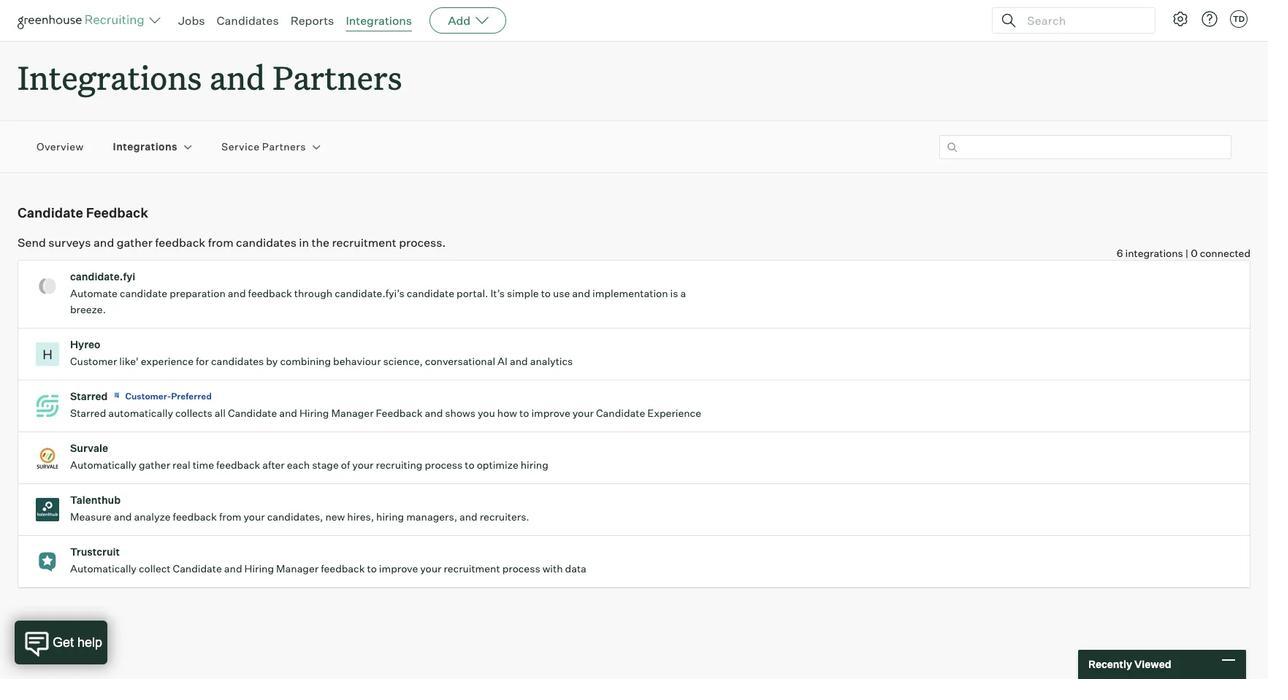 Task type: describe. For each thing, give the bounding box(es) containing it.
each
[[287, 459, 310, 471]]

from for candidates
[[208, 235, 234, 250]]

with
[[543, 563, 563, 575]]

stage
[[312, 459, 339, 471]]

and inside trustcruit automatically collect candidate and hiring manager feedback to improve your recruitment process with data
[[224, 563, 242, 575]]

integrations and partners
[[18, 56, 402, 99]]

trustcruit
[[70, 546, 120, 558]]

1 candidate from the left
[[120, 287, 167, 300]]

0 vertical spatial gather
[[117, 235, 153, 250]]

candidate.fyi's
[[335, 287, 405, 300]]

h
[[42, 347, 52, 363]]

combining
[[280, 355, 331, 368]]

manager inside trustcruit automatically collect candidate and hiring manager feedback to improve your recruitment process with data
[[276, 563, 319, 575]]

your inside trustcruit automatically collect candidate and hiring manager feedback to improve your recruitment process with data
[[420, 563, 442, 575]]

candidate up send
[[18, 205, 83, 221]]

you
[[478, 407, 495, 420]]

integrations
[[1126, 247, 1184, 260]]

preferred
[[171, 391, 212, 402]]

add
[[448, 13, 471, 28]]

portal.
[[457, 287, 488, 300]]

automatically for trustcruit
[[70, 563, 137, 575]]

6
[[1117, 247, 1124, 260]]

surveys
[[48, 235, 91, 250]]

integrations for integrations link to the top
[[346, 13, 412, 28]]

recruiting
[[376, 459, 423, 471]]

time
[[193, 459, 214, 471]]

process for recruitment
[[502, 563, 540, 575]]

new
[[325, 511, 345, 523]]

0 vertical spatial candidates
[[236, 235, 297, 250]]

implementation
[[593, 287, 668, 300]]

reports link
[[291, 13, 334, 28]]

shows
[[445, 407, 476, 420]]

behaviour
[[333, 355, 381, 368]]

feedback inside candidate.fyi automate candidate preparation and feedback through candidate.fyi's candidate portal. it's simple to use and implementation is a breeze.
[[248, 287, 292, 300]]

candidate inside trustcruit automatically collect candidate and hiring manager feedback to improve your recruitment process with data
[[173, 563, 222, 575]]

jobs
[[178, 13, 205, 28]]

gather inside the survale automatically gather real time feedback after each stage of your recruiting process to optimize hiring
[[139, 459, 170, 471]]

analytics
[[530, 355, 573, 368]]

candidates
[[217, 13, 279, 28]]

breeze.
[[70, 303, 106, 316]]

integrations for integrations and partners
[[18, 56, 202, 99]]

hyreo customer like' experience for candidates by combining behaviour science, conversational ai and analytics
[[70, 338, 575, 368]]

customer
[[70, 355, 117, 368]]

talenthub
[[70, 494, 121, 507]]

hires,
[[347, 511, 374, 523]]

0 vertical spatial hiring
[[300, 407, 329, 420]]

6 integrations | 0 connected
[[1117, 247, 1251, 260]]

td button
[[1231, 10, 1248, 28]]

automate
[[70, 287, 118, 300]]

0
[[1191, 247, 1198, 260]]

feedback inside the survale automatically gather real time feedback after each stage of your recruiting process to optimize hiring
[[216, 459, 260, 471]]

starred for starred
[[70, 390, 108, 403]]

in
[[299, 235, 309, 250]]

feedback inside trustcruit automatically collect candidate and hiring manager feedback to improve your recruitment process with data
[[321, 563, 365, 575]]

a
[[681, 287, 686, 300]]

the
[[312, 235, 330, 250]]

candidate feedback
[[18, 205, 148, 221]]

like'
[[119, 355, 139, 368]]

candidates,
[[267, 511, 323, 523]]

experience
[[648, 407, 701, 420]]

real
[[172, 459, 190, 471]]

it's
[[491, 287, 505, 300]]

candidate.fyi
[[70, 271, 135, 283]]

overview
[[37, 141, 84, 153]]

hiring inside trustcruit automatically collect candidate and hiring manager feedback to improve your recruitment process with data
[[244, 563, 274, 575]]

your down analytics
[[573, 407, 594, 420]]

and inside hyreo customer like' experience for candidates by combining behaviour science, conversational ai and analytics
[[510, 355, 528, 368]]

talenthub measure and analyze feedback from your candidates, new hires, hiring managers, and recruiters.
[[70, 494, 530, 523]]

process for recruiting
[[425, 459, 463, 471]]

0 vertical spatial partners
[[273, 56, 402, 99]]

of
[[341, 459, 350, 471]]

service
[[221, 141, 260, 153]]

|
[[1186, 247, 1189, 260]]

hyreo
[[70, 338, 100, 351]]

how
[[497, 407, 517, 420]]

td
[[1233, 14, 1245, 24]]

send surveys and gather feedback from candidates in the recruitment process.
[[18, 235, 446, 250]]

overview link
[[37, 140, 84, 154]]

your inside the survale automatically gather real time feedback after each stage of your recruiting process to optimize hiring
[[352, 459, 374, 471]]



Task type: locate. For each thing, give the bounding box(es) containing it.
candidate left portal.
[[407, 287, 455, 300]]

after
[[263, 459, 285, 471]]

hiring
[[521, 459, 549, 471], [376, 511, 404, 523]]

1 vertical spatial improve
[[379, 563, 418, 575]]

0 horizontal spatial manager
[[276, 563, 319, 575]]

your down managers,
[[420, 563, 442, 575]]

from
[[208, 235, 234, 250], [219, 511, 241, 523]]

recently viewed
[[1089, 659, 1172, 671]]

candidate
[[18, 205, 83, 221], [228, 407, 277, 420], [596, 407, 645, 420], [173, 563, 222, 575]]

hiring inside talenthub measure and analyze feedback from your candidates, new hires, hiring managers, and recruiters.
[[376, 511, 404, 523]]

candidates inside hyreo customer like' experience for candidates by combining behaviour science, conversational ai and analytics
[[211, 355, 264, 368]]

0 vertical spatial starred
[[70, 390, 108, 403]]

Search text field
[[1024, 10, 1142, 31]]

managers,
[[406, 511, 457, 523]]

gather left real
[[139, 459, 170, 471]]

process.
[[399, 235, 446, 250]]

recruiters.
[[480, 511, 530, 523]]

recruitment inside trustcruit automatically collect candidate and hiring manager feedback to improve your recruitment process with data
[[444, 563, 500, 575]]

by
[[266, 355, 278, 368]]

1 vertical spatial gather
[[139, 459, 170, 471]]

1 horizontal spatial hiring
[[300, 407, 329, 420]]

is
[[671, 287, 678, 300]]

candidates
[[236, 235, 297, 250], [211, 355, 264, 368]]

data
[[565, 563, 587, 575]]

improve inside trustcruit automatically collect candidate and hiring manager feedback to improve your recruitment process with data
[[379, 563, 418, 575]]

None text field
[[940, 135, 1232, 159]]

automatically
[[108, 407, 173, 420]]

1 vertical spatial integrations
[[18, 56, 202, 99]]

0 vertical spatial from
[[208, 235, 234, 250]]

2 starred from the top
[[70, 407, 106, 420]]

use
[[553, 287, 570, 300]]

recruitment down the recruiters.
[[444, 563, 500, 575]]

starred automatically collects all candidate and hiring manager feedback and shows you how to improve your candidate experience
[[70, 407, 701, 420]]

candidates left the in
[[236, 235, 297, 250]]

0 vertical spatial integrations
[[346, 13, 412, 28]]

connected
[[1200, 247, 1251, 260]]

viewed
[[1135, 659, 1172, 671]]

hiring inside the survale automatically gather real time feedback after each stage of your recruiting process to optimize hiring
[[521, 459, 549, 471]]

your right of
[[352, 459, 374, 471]]

candidates link
[[217, 13, 279, 28]]

hiring up the survale automatically gather real time feedback after each stage of your recruiting process to optimize hiring
[[300, 407, 329, 420]]

feedback left 'through'
[[248, 287, 292, 300]]

0 vertical spatial recruitment
[[332, 235, 397, 250]]

1 horizontal spatial hiring
[[521, 459, 549, 471]]

starred
[[70, 390, 108, 403], [70, 407, 106, 420]]

to left the use on the top left
[[541, 287, 551, 300]]

from up the preparation
[[208, 235, 234, 250]]

td button
[[1228, 7, 1251, 31]]

for
[[196, 355, 209, 368]]

0 vertical spatial hiring
[[521, 459, 549, 471]]

0 vertical spatial automatically
[[70, 459, 137, 471]]

0 horizontal spatial recruitment
[[332, 235, 397, 250]]

2 automatically from the top
[[70, 563, 137, 575]]

your
[[573, 407, 594, 420], [352, 459, 374, 471], [244, 511, 265, 523], [420, 563, 442, 575]]

integrations link
[[346, 13, 412, 28], [113, 140, 178, 154]]

feedback up recruiting
[[376, 407, 423, 420]]

0 vertical spatial improve
[[532, 407, 571, 420]]

hiring down candidates,
[[244, 563, 274, 575]]

manager down behaviour
[[331, 407, 374, 420]]

manager down candidates,
[[276, 563, 319, 575]]

feedback right analyze at left bottom
[[173, 511, 217, 523]]

simple
[[507, 287, 539, 300]]

automatically inside the survale automatically gather real time feedback after each stage of your recruiting process to optimize hiring
[[70, 459, 137, 471]]

0 horizontal spatial feedback
[[86, 205, 148, 221]]

hiring right hires,
[[376, 511, 404, 523]]

1 vertical spatial feedback
[[376, 407, 423, 420]]

feedback up surveys
[[86, 205, 148, 221]]

process inside the survale automatically gather real time feedback after each stage of your recruiting process to optimize hiring
[[425, 459, 463, 471]]

automatically down survale
[[70, 459, 137, 471]]

feedback up the preparation
[[155, 235, 206, 250]]

customer-
[[125, 391, 171, 402]]

process right recruiting
[[425, 459, 463, 471]]

greenhouse recruiting image
[[18, 12, 149, 29]]

configure image
[[1172, 10, 1190, 28]]

candidate right collect
[[173, 563, 222, 575]]

0 vertical spatial feedback
[[86, 205, 148, 221]]

from inside talenthub measure and analyze feedback from your candidates, new hires, hiring managers, and recruiters.
[[219, 511, 241, 523]]

ai
[[498, 355, 508, 368]]

starred down customer
[[70, 390, 108, 403]]

and
[[209, 56, 265, 99], [94, 235, 114, 250], [228, 287, 246, 300], [572, 287, 590, 300], [510, 355, 528, 368], [279, 407, 297, 420], [425, 407, 443, 420], [114, 511, 132, 523], [460, 511, 478, 523], [224, 563, 242, 575]]

feedback inside talenthub measure and analyze feedback from your candidates, new hires, hiring managers, and recruiters.
[[173, 511, 217, 523]]

1 horizontal spatial process
[[502, 563, 540, 575]]

process inside trustcruit automatically collect candidate and hiring manager feedback to improve your recruitment process with data
[[502, 563, 540, 575]]

recently
[[1089, 659, 1133, 671]]

trustcruit automatically collect candidate and hiring manager feedback to improve your recruitment process with data
[[70, 546, 587, 575]]

improve right how
[[532, 407, 571, 420]]

1 vertical spatial starred
[[70, 407, 106, 420]]

to inside the survale automatically gather real time feedback after each stage of your recruiting process to optimize hiring
[[465, 459, 475, 471]]

to inside trustcruit automatically collect candidate and hiring manager feedback to improve your recruitment process with data
[[367, 563, 377, 575]]

reports
[[291, 13, 334, 28]]

automatically for survale
[[70, 459, 137, 471]]

1 horizontal spatial manager
[[331, 407, 374, 420]]

from for your
[[219, 511, 241, 523]]

to down hires,
[[367, 563, 377, 575]]

preparation
[[170, 287, 226, 300]]

1 horizontal spatial candidate
[[407, 287, 455, 300]]

all
[[215, 407, 226, 420]]

integrations for the leftmost integrations link
[[113, 141, 178, 153]]

1 vertical spatial manager
[[276, 563, 319, 575]]

partners
[[273, 56, 402, 99], [262, 141, 306, 153]]

process left with
[[502, 563, 540, 575]]

0 horizontal spatial candidate
[[120, 287, 167, 300]]

your inside talenthub measure and analyze feedback from your candidates, new hires, hiring managers, and recruiters.
[[244, 511, 265, 523]]

1 automatically from the top
[[70, 459, 137, 471]]

experience
[[141, 355, 194, 368]]

candidate down candidate.fyi
[[120, 287, 167, 300]]

feedback down new
[[321, 563, 365, 575]]

automatically down trustcruit
[[70, 563, 137, 575]]

feedback right time
[[216, 459, 260, 471]]

science,
[[383, 355, 423, 368]]

service partners
[[221, 141, 306, 153]]

1 horizontal spatial feedback
[[376, 407, 423, 420]]

candidate right all at bottom left
[[228, 407, 277, 420]]

manager
[[331, 407, 374, 420], [276, 563, 319, 575]]

recruitment right the
[[332, 235, 397, 250]]

hiring right optimize
[[521, 459, 549, 471]]

send
[[18, 235, 46, 250]]

to inside candidate.fyi automate candidate preparation and feedback through candidate.fyi's candidate portal. it's simple to use and implementation is a breeze.
[[541, 287, 551, 300]]

customer-preferred
[[125, 391, 212, 402]]

analyze
[[134, 511, 171, 523]]

survale
[[70, 442, 108, 455]]

improve down managers,
[[379, 563, 418, 575]]

survale automatically gather real time feedback after each stage of your recruiting process to optimize hiring
[[70, 442, 549, 471]]

process
[[425, 459, 463, 471], [502, 563, 540, 575]]

candidate.fyi automate candidate preparation and feedback through candidate.fyi's candidate portal. it's simple to use and implementation is a breeze.
[[70, 271, 686, 316]]

1 vertical spatial automatically
[[70, 563, 137, 575]]

1 vertical spatial candidates
[[211, 355, 264, 368]]

jobs link
[[178, 13, 205, 28]]

through
[[294, 287, 333, 300]]

0 vertical spatial integrations link
[[346, 13, 412, 28]]

feedback
[[155, 235, 206, 250], [248, 287, 292, 300], [216, 459, 260, 471], [173, 511, 217, 523], [321, 563, 365, 575]]

1 vertical spatial from
[[219, 511, 241, 523]]

1 vertical spatial partners
[[262, 141, 306, 153]]

to left optimize
[[465, 459, 475, 471]]

1 vertical spatial hiring
[[376, 511, 404, 523]]

starred up survale
[[70, 407, 106, 420]]

0 vertical spatial process
[[425, 459, 463, 471]]

1 vertical spatial process
[[502, 563, 540, 575]]

recruitment
[[332, 235, 397, 250], [444, 563, 500, 575]]

0 horizontal spatial improve
[[379, 563, 418, 575]]

0 horizontal spatial process
[[425, 459, 463, 471]]

2 candidate from the left
[[407, 287, 455, 300]]

add button
[[430, 7, 507, 34]]

gather
[[117, 235, 153, 250], [139, 459, 170, 471]]

1 vertical spatial recruitment
[[444, 563, 500, 575]]

1 vertical spatial integrations link
[[113, 140, 178, 154]]

gather up candidate.fyi
[[117, 235, 153, 250]]

improve
[[532, 407, 571, 420], [379, 563, 418, 575]]

2 vertical spatial integrations
[[113, 141, 178, 153]]

collect
[[139, 563, 171, 575]]

to
[[541, 287, 551, 300], [520, 407, 529, 420], [465, 459, 475, 471], [367, 563, 377, 575]]

0 horizontal spatial hiring
[[376, 511, 404, 523]]

candidate left experience
[[596, 407, 645, 420]]

optimize
[[477, 459, 519, 471]]

collects
[[175, 407, 213, 420]]

starred for starred automatically collects all candidate and hiring manager feedback and shows you how to improve your candidate experience
[[70, 407, 106, 420]]

1 horizontal spatial integrations link
[[346, 13, 412, 28]]

1 horizontal spatial improve
[[532, 407, 571, 420]]

automatically inside trustcruit automatically collect candidate and hiring manager feedback to improve your recruitment process with data
[[70, 563, 137, 575]]

partners right service
[[262, 141, 306, 153]]

hiring
[[300, 407, 329, 420], [244, 563, 274, 575]]

0 vertical spatial manager
[[331, 407, 374, 420]]

0 horizontal spatial integrations link
[[113, 140, 178, 154]]

service partners link
[[221, 140, 306, 154]]

partners down reports link
[[273, 56, 402, 99]]

1 horizontal spatial recruitment
[[444, 563, 500, 575]]

1 starred from the top
[[70, 390, 108, 403]]

from left candidates,
[[219, 511, 241, 523]]

your left candidates,
[[244, 511, 265, 523]]

to right how
[[520, 407, 529, 420]]

0 horizontal spatial hiring
[[244, 563, 274, 575]]

measure
[[70, 511, 112, 523]]

conversational
[[425, 355, 495, 368]]

1 vertical spatial hiring
[[244, 563, 274, 575]]

candidates left by
[[211, 355, 264, 368]]



Task type: vqa. For each thing, say whether or not it's contained in the screenshot.
Reports
yes



